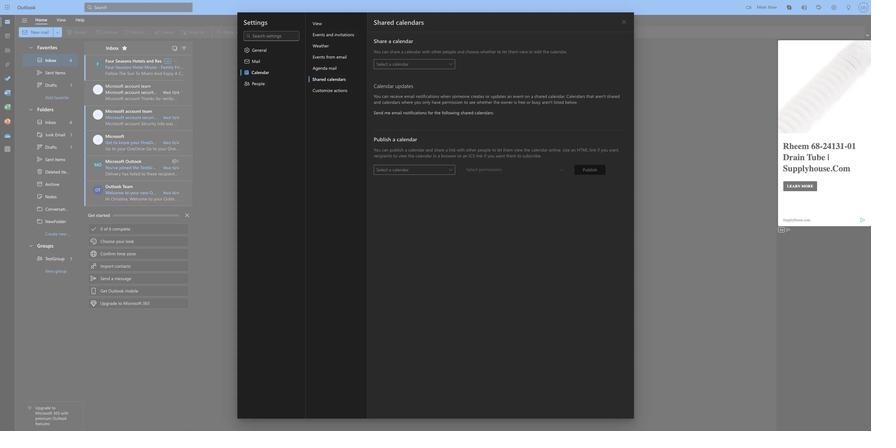 Task type: locate. For each thing, give the bounding box(es) containing it.
to right premium features icon
[[52, 405, 56, 410]]

3 you from the top
[[374, 147, 381, 153]]

2 vertical spatial items
[[61, 169, 72, 175]]

1 vertical spatial security
[[142, 114, 157, 120]]

1 wed from the top
[[163, 90, 171, 95]]

a inside list box
[[111, 275, 113, 281]]

3 wed 10/4 from the top
[[163, 140, 179, 145]]

0 vertical spatial new
[[140, 190, 148, 196]]

1 vertical spatial new
[[59, 231, 67, 237]]

 inside tree
[[37, 119, 43, 125]]

or right the creates
[[485, 93, 489, 99]]

select a calendar
[[376, 61, 409, 67], [376, 167, 409, 173]]

2 horizontal spatial with
[[457, 147, 465, 153]]

4 down favorites tree item
[[69, 57, 72, 63]]

you inside you can receive email notifications when someone creates or updates an event on a shared calendar. calendars that aren't shared and calendars where you only have permission to see whether the owner is free or busy aren't listed below.
[[374, 93, 381, 99]]

with inside share a calendar element
[[422, 49, 430, 55]]

select a conversation checkbox containing m
[[93, 135, 105, 145]]

account
[[125, 83, 140, 89], [125, 89, 140, 95], [125, 108, 141, 114], [125, 114, 141, 120], [176, 190, 192, 196]]

inbox up  junk email
[[45, 119, 56, 125]]

2 mt from the top
[[95, 112, 101, 117]]

10/4 for outlook.com
[[172, 190, 179, 195]]

updates inside you can receive email notifications when someone creates or updates an event on a shared calendar. calendars that aren't shared and calendars where you only have permission to see whether the owner is free or busy aren't listed below.
[[491, 93, 506, 99]]

calendar for calendar updates
[[374, 82, 394, 89]]

updates
[[395, 82, 413, 89], [491, 93, 506, 99]]

drafts for 
[[45, 144, 57, 150]]

favorites tree item
[[22, 42, 78, 54]]

move & delete group
[[19, 26, 211, 38]]

 inbox inside "favorites" tree
[[37, 57, 56, 63]]

publish for publish a calendar
[[374, 136, 391, 143]]

meet now
[[757, 4, 777, 10]]

you can receive email notifications when someone creates or updates an event on a shared calendar. calendars that aren't shared and calendars where you only have permission to see whether the owner is free or busy aren't listed below.
[[374, 93, 620, 105]]

1  from the top
[[37, 69, 43, 76]]

0 vertical spatial share
[[390, 49, 400, 55]]

select a conversation checkbox for microsoft account team
[[93, 110, 105, 120]]

calendars up share a calendar
[[396, 18, 424, 26]]

Select a conversation checkbox
[[93, 110, 105, 120], [93, 135, 105, 145], [93, 160, 105, 170]]

items up  deleted items
[[55, 156, 65, 162]]

1 vertical spatial other
[[466, 147, 476, 153]]

view inside share a calendar element
[[519, 49, 528, 55]]

onedrive image
[[4, 133, 11, 139]]

2 select a calendar from the top
[[376, 167, 409, 173]]

you up permissions
[[487, 153, 494, 159]]

0 vertical spatial inbox
[[106, 44, 119, 51]]

microsoft account team for microsoft account security info was added
[[105, 108, 152, 114]]

4 1 from the top
[[70, 255, 72, 261]]

1 sent from the top
[[45, 70, 54, 75]]

Select a calendar field
[[374, 59, 455, 69], [374, 165, 455, 175]]

verification
[[165, 89, 187, 95]]

0 vertical spatial 4
[[69, 57, 72, 63]]

security
[[141, 89, 156, 95], [142, 114, 157, 120]]

2  button from the top
[[25, 103, 36, 115]]

application
[[0, 0, 871, 431]]

onedrive
[[141, 139, 159, 145]]

email
[[55, 132, 65, 137]]

0 vertical spatial people
[[443, 49, 456, 55]]

mt inside select a conversation option
[[95, 112, 101, 117]]

conversation
[[45, 206, 70, 212]]

0 vertical spatial info
[[157, 89, 164, 95]]

1 horizontal spatial updates
[[491, 93, 506, 99]]

1  from the top
[[37, 57, 43, 63]]


[[746, 5, 751, 10]]

testgroup inside message list no conversations selected list box
[[140, 165, 160, 170]]

3 1 from the top
[[70, 144, 72, 150]]

calendar. inside you can receive email notifications when someone creates or updates an event on a shared calendar. calendars that aren't shared and calendars where you only have permission to see whether the owner is free or busy aren't listed below.
[[548, 93, 565, 99]]

 mail
[[244, 58, 260, 64]]

view button up events and invitations
[[308, 18, 367, 29]]

2 4 from the top
[[69, 119, 72, 125]]

0 horizontal spatial other
[[431, 49, 441, 55]]

1  tree item from the top
[[22, 66, 78, 79]]

you down share
[[374, 49, 381, 55]]

publish up recipients
[[374, 136, 391, 143]]

link right in
[[449, 147, 456, 153]]

2 horizontal spatial email
[[404, 93, 414, 99]]

1 vertical spatial  tree item
[[22, 116, 78, 128]]

f
[[97, 61, 99, 67]]

0 vertical spatial seasons
[[115, 58, 131, 64]]

1 vertical spatial publish
[[583, 167, 597, 173]]

dialog containing settings
[[0, 0, 871, 431]]

agenda mail
[[312, 65, 337, 71]]

powerpoint image
[[4, 119, 11, 125]]

1 vertical spatial microsoft account team image
[[93, 110, 103, 120]]

1 horizontal spatial shared
[[374, 18, 394, 26]]

mo
[[94, 162, 102, 168]]

aren't right the that
[[595, 93, 606, 99]]

inbox inside tree
[[45, 119, 56, 125]]

1 down  tree item
[[70, 144, 72, 150]]

group inside message list no conversations selected list box
[[162, 165, 173, 170]]

0 vertical spatial get
[[105, 139, 112, 145]]

tree
[[22, 116, 85, 240]]

0 of 6 complete
[[100, 226, 130, 232]]

2 wed 10/4 from the top
[[163, 115, 179, 120]]

calendar up receive
[[374, 82, 394, 89]]

 for  conversation history
[[37, 206, 43, 212]]

items
[[55, 70, 65, 75], [55, 156, 65, 162], [61, 169, 72, 175]]

3 wed from the top
[[163, 140, 171, 145]]

1 inside "favorites" tree
[[70, 82, 72, 88]]

people right ics
[[477, 147, 491, 153]]

0 horizontal spatial shared
[[312, 76, 326, 82]]

microsoft account team image
[[93, 85, 103, 95], [93, 110, 103, 120]]


[[172, 158, 178, 165]]

1 vertical spatial 4
[[69, 119, 72, 125]]

1 4 from the top
[[69, 57, 72, 63]]

shared calendars inside button
[[312, 76, 346, 82]]

view button left help button
[[52, 15, 71, 24]]

2  from the top
[[37, 218, 43, 224]]

get for get outlook mobile
[[100, 288, 107, 294]]

Select a conversation checkbox
[[93, 185, 105, 195]]

message
[[115, 275, 131, 281]]

select a calendar inside share a calendar element
[[376, 61, 409, 67]]

2  sent items from the top
[[37, 156, 65, 162]]

view left help
[[57, 17, 66, 22]]

1 microsoft account team image from the top
[[93, 85, 103, 95]]

1 hotel from the left
[[132, 64, 143, 70]]

outlook banner
[[0, 0, 871, 15]]

an left is
[[507, 93, 512, 99]]

0 horizontal spatial shared calendars
[[312, 76, 346, 82]]

 drafts inside "favorites" tree
[[37, 82, 57, 88]]

 button for favorites
[[25, 42, 36, 53]]

1 horizontal spatial publish
[[583, 167, 597, 173]]

 tree item
[[22, 79, 78, 91], [22, 141, 78, 153]]

1 vertical spatial sent
[[45, 156, 54, 162]]

share a calendar element
[[374, 49, 628, 122]]

0 vertical spatial you
[[374, 49, 381, 55]]

you for you can receive email notifications when someone creates or updates an event on a shared calendar. calendars that aren't shared and calendars where you only have permission to see whether the owner is free or busy aren't listed below.
[[374, 93, 381, 99]]

seasons for hotel
[[115, 64, 131, 70]]

tree containing 
[[22, 116, 85, 240]]

you can publish a calendar and share a link with other people to let them view the calendar online. use an html link if you want recipients to view the calendar in a browser or an ics link if you want them to subscribe.
[[374, 147, 618, 159]]

0 vertical spatial 
[[244, 81, 250, 87]]

 button inside favorites tree item
[[25, 42, 36, 53]]

publish
[[390, 147, 404, 153]]

 tree item
[[22, 178, 78, 190]]

info left was
[[159, 114, 166, 120]]

microsoft outlook image
[[93, 160, 103, 170]]

0 horizontal spatial upgrade
[[35, 405, 51, 410]]

1 horizontal spatial mobile
[[221, 139, 235, 145]]

1 vertical spatial updates
[[491, 93, 506, 99]]

select a calendar field inside share a calendar element
[[374, 59, 455, 69]]

 inside the groups tree item
[[29, 243, 33, 248]]

1 horizontal spatial 
[[244, 81, 250, 87]]

1 wed 10/4 from the top
[[163, 90, 179, 95]]

1 horizontal spatial share
[[434, 147, 444, 153]]

create
[[45, 231, 58, 237]]

 tree item
[[22, 66, 78, 79], [22, 153, 78, 165]]

edit
[[534, 49, 542, 55]]

1 select a calendar from the top
[[376, 61, 409, 67]]

events inside button
[[312, 32, 325, 37]]

with inside upgrade to microsoft 365 with premium outlook features
[[61, 410, 68, 416]]

 inbox down favorites
[[37, 57, 56, 63]]

outlook team image
[[93, 185, 103, 195]]

Search settings search field
[[251, 33, 293, 39]]

1 vertical spatial you
[[374, 93, 381, 99]]

shared right the that
[[607, 93, 620, 99]]

import contacts
[[100, 263, 131, 269]]

3 can from the top
[[382, 147, 388, 153]]

2 vertical spatial can
[[382, 147, 388, 153]]

 junk email
[[37, 131, 65, 138]]

tab list
[[31, 15, 89, 24]]

you've
[[105, 165, 118, 170]]


[[244, 81, 250, 87], [37, 255, 43, 262]]

and inside you can receive email notifications when someone creates or updates an event on a shared calendar. calendars that aren't shared and calendars where you only have permission to see whether the owner is free or busy aren't listed below.
[[374, 99, 381, 105]]

select down share
[[376, 61, 388, 67]]


[[243, 69, 250, 76]]

1 vertical spatial select a calendar
[[376, 167, 409, 173]]

new left folder
[[59, 231, 67, 237]]

 sent items up  tree item
[[37, 156, 65, 162]]

mobile up upgrade to microsoft 365
[[125, 288, 138, 294]]

Select permissions field
[[464, 165, 566, 175]]

an left ics
[[463, 153, 467, 159]]

info for verification
[[157, 89, 164, 95]]

and up the weather button
[[326, 32, 333, 37]]

publish inside publish button
[[583, 167, 597, 173]]

four
[[105, 58, 114, 64], [105, 64, 114, 70]]

aren't
[[595, 93, 606, 99], [542, 99, 552, 105]]

10/4 for was
[[172, 115, 179, 120]]

select down ics
[[466, 166, 478, 172]]

select a conversation checkbox up m
[[93, 110, 105, 120]]

people inside you can publish a calendar and share a link with other people to let them view the calendar online. use an html link if you want recipients to view the calendar in a browser or an ics link if you want them to subscribe.
[[477, 147, 491, 153]]

four right four seasons hotels and resorts image
[[105, 64, 114, 70]]

0 vertical spatial upgrade
[[100, 300, 117, 306]]

to down team
[[125, 190, 129, 196]]

busy
[[532, 99, 541, 105]]

document
[[0, 0, 871, 431]]

1 vertical spatial let
[[497, 147, 502, 153]]

 button left favorites
[[25, 42, 36, 53]]

you left publish
[[374, 147, 381, 153]]

1 select a calendar field from the top
[[374, 59, 455, 69]]

1 horizontal spatial people
[[477, 147, 491, 153]]

seasons down four seasons hotels and resorts
[[115, 64, 131, 70]]

added
[[176, 114, 189, 120]]

1  from the top
[[29, 45, 33, 50]]

 inside "favorites" tree
[[37, 82, 43, 88]]

to left see
[[464, 99, 468, 105]]

team
[[123, 183, 133, 189]]

let inside you can publish a calendar and share a link with other people to let them view the calendar online. use an html link if you want recipients to view the calendar in a browser or an ics link if you want them to subscribe.
[[497, 147, 502, 153]]

outlook down 'send a message'
[[108, 288, 124, 294]]

wed for outlook.com
[[163, 190, 171, 195]]

family
[[161, 64, 174, 70]]

view up events and invitations
[[312, 20, 322, 26]]

select a calendar field down in
[[374, 165, 455, 175]]

get right microsoft image
[[105, 139, 112, 145]]

2 vertical spatial 
[[29, 243, 33, 248]]

with inside you can publish a calendar and share a link with other people to let them view the calendar online. use an html link if you want recipients to view the calendar in a browser or an ics link if you want them to subscribe.
[[457, 147, 465, 153]]

1 up add favorite tree item
[[70, 82, 72, 88]]

5 wed 10/4 from the top
[[163, 190, 179, 195]]

ad left set your advertising preferences 'icon'
[[780, 227, 783, 232]]

365 for upgrade to microsoft 365
[[143, 300, 150, 306]]

2  from the top
[[37, 119, 43, 125]]

1  from the top
[[37, 82, 43, 88]]

 inbox for first  tree item
[[37, 57, 56, 63]]

wed 10/4 for onedrive
[[163, 140, 179, 145]]

outlook right premium
[[52, 416, 67, 421]]

 drafts inside tree
[[37, 144, 57, 150]]

1 vertical spatial info
[[159, 114, 166, 120]]

them
[[508, 49, 518, 55], [503, 147, 513, 153], [506, 153, 516, 159]]

to left subscribe.
[[517, 153, 521, 159]]

1 vertical spatial four
[[105, 64, 114, 70]]

share inside you can publish a calendar and share a link with other people to let them view the calendar online. use an html link if you want recipients to view the calendar in a browser or an ics link if you want them to subscribe.
[[434, 147, 444, 153]]

settings tab list
[[237, 12, 305, 419]]

0 vertical spatial microsoft account team image
[[93, 85, 103, 95]]

1  sent items from the top
[[37, 69, 65, 76]]

2 wed from the top
[[163, 115, 171, 120]]

1 drafts from the top
[[45, 82, 57, 88]]

events and invitations button
[[308, 29, 367, 40]]

info
[[157, 89, 164, 95], [159, 114, 166, 120]]

1 vertical spatial  sent items
[[37, 156, 65, 162]]

team
[[141, 83, 151, 89], [142, 108, 152, 114]]

mt inside option
[[95, 86, 101, 92]]

notifications down where on the left top
[[403, 110, 427, 116]]

upgrade inside upgrade to microsoft 365 with premium outlook features
[[35, 405, 51, 410]]

to
[[497, 49, 501, 55], [464, 99, 468, 105], [113, 139, 118, 145], [174, 139, 178, 145], [492, 147, 496, 153], [393, 153, 397, 159], [517, 153, 521, 159], [125, 190, 129, 196], [118, 300, 122, 306], [52, 405, 56, 410]]

groups
[[37, 242, 53, 249]]

microsoft account team image for microsoft account security info was added
[[93, 110, 103, 120]]

people image
[[4, 47, 11, 54]]

 inside favorites tree item
[[29, 45, 33, 50]]

2 four from the top
[[105, 64, 114, 70]]

2  from the top
[[37, 144, 43, 150]]

microsoft account team image for microsoft account security info verification
[[93, 85, 103, 95]]

get for get started
[[88, 212, 95, 218]]

select a conversation checkbox containing mt
[[93, 110, 105, 120]]

 sent items
[[37, 69, 65, 76], [37, 156, 65, 162]]

 tree item for 
[[22, 79, 78, 91]]

inbox down favorites tree item
[[45, 57, 56, 63]]

you inside you can publish a calendar and share a link with other people to let them view the calendar online. use an html link if you want recipients to view the calendar in a browser or an ics link if you want them to subscribe.
[[374, 147, 381, 153]]

0 vertical spatial items
[[55, 70, 65, 75]]

or
[[529, 49, 533, 55], [485, 93, 489, 99], [526, 99, 530, 105], [457, 153, 461, 159]]

0 vertical spatial  tree item
[[22, 54, 78, 66]]

1 vertical spatial send
[[100, 275, 110, 281]]

0 vertical spatial let
[[502, 49, 507, 55]]

 button inside folders tree item
[[25, 103, 36, 115]]


[[37, 57, 43, 63], [37, 119, 43, 125]]

only
[[422, 99, 430, 105]]

general
[[252, 47, 267, 53]]

them inside share a calendar element
[[508, 49, 518, 55]]

0 horizontal spatial hotel
[[132, 64, 143, 70]]

up
[[190, 139, 195, 145]]

365 for upgrade to microsoft 365 with premium outlook features
[[53, 410, 60, 416]]

 up add favorite tree item
[[37, 82, 43, 88]]

3 select a conversation checkbox from the top
[[93, 160, 105, 170]]

your down team
[[130, 190, 139, 196]]

upgrade right 
[[100, 300, 117, 306]]

1 can from the top
[[382, 49, 388, 55]]

more apps image
[[4, 146, 11, 152]]

email right the me in the left of the page
[[392, 110, 402, 116]]

 notes
[[37, 193, 57, 200]]

1 vertical spatial 
[[37, 119, 43, 125]]

shared calendars heading
[[374, 18, 424, 26]]

2  drafts from the top
[[37, 144, 57, 150]]

2  tree item from the top
[[22, 215, 78, 227]]

testgroup inside  testgroup
[[45, 255, 65, 261]]

a
[[388, 37, 391, 44], [401, 49, 403, 55], [389, 61, 391, 67], [531, 93, 533, 99], [392, 136, 395, 143], [405, 147, 407, 153], [445, 147, 448, 153], [438, 153, 440, 159], [389, 167, 391, 173], [111, 275, 113, 281]]

testgroup right joined
[[140, 165, 160, 170]]

 for groups
[[29, 243, 33, 248]]

security up microsoft account security info was added
[[141, 89, 156, 95]]

tab list containing home
[[31, 15, 89, 24]]

settings
[[243, 18, 267, 26]]

0 vertical spatial  drafts
[[37, 82, 57, 88]]

 inside 'settings' tab list
[[244, 81, 250, 87]]

outlook team
[[105, 183, 133, 189]]

ad inside message list no conversations selected list box
[[166, 59, 169, 63]]

1  tree item from the top
[[22, 203, 85, 215]]

3  from the top
[[29, 243, 33, 248]]

2 1 from the top
[[70, 132, 72, 137]]

 tree item
[[22, 54, 78, 66], [22, 116, 78, 128]]

2 you from the top
[[374, 93, 381, 99]]

2 vertical spatial email
[[392, 110, 402, 116]]

0 horizontal spatial ad
[[166, 59, 169, 63]]

and left receive
[[374, 99, 381, 105]]

 tree item down favorites tree item
[[22, 66, 78, 79]]

 left groups
[[29, 243, 33, 248]]

1 you from the top
[[374, 49, 381, 55]]

 for 
[[37, 82, 43, 88]]

wed 10/4 for outlook.com
[[163, 190, 179, 195]]

message list no conversations selected list box
[[84, 55, 235, 431]]

items inside  deleted items
[[61, 169, 72, 175]]

events inside "button"
[[312, 54, 325, 60]]

2 microsoft account team image from the top
[[93, 110, 103, 120]]

the left owner at the right top of page
[[493, 99, 499, 105]]

wed for group
[[163, 165, 171, 170]]

0 horizontal spatial let
[[497, 147, 502, 153]]

calendar inside 'settings' tab list
[[251, 69, 269, 75]]

2 can from the top
[[382, 93, 388, 99]]

1 horizontal spatial send
[[374, 110, 383, 116]]

4 wed from the top
[[163, 165, 171, 170]]

drafts inside tree
[[45, 144, 57, 150]]

wed 10/4 for verification
[[163, 90, 179, 95]]

1 vertical spatial  drafts
[[37, 144, 57, 150]]

 drafts for 
[[37, 82, 57, 88]]

1 horizontal spatial with
[[422, 49, 430, 55]]

events up agenda
[[312, 54, 325, 60]]

can down share
[[382, 49, 388, 55]]

2 vertical spatial inbox
[[45, 119, 56, 125]]

 for favorites
[[29, 45, 33, 50]]

2 seasons from the top
[[115, 64, 131, 70]]

 down favorites
[[37, 57, 43, 63]]

0 horizontal spatial updates
[[395, 82, 413, 89]]

email inside "button"
[[336, 54, 347, 60]]

10/4 for onedrive
[[172, 140, 179, 145]]

1 horizontal spatial link
[[476, 153, 483, 159]]

1 events from the top
[[312, 32, 325, 37]]

events
[[312, 32, 325, 37], [312, 54, 325, 60]]

1 horizontal spatial 365
[[143, 300, 150, 306]]

can inside you can receive email notifications when someone creates or updates an event on a shared calendar. calendars that aren't shared and calendars where you only have permission to see whether the owner is free or busy aren't listed below.
[[382, 93, 388, 99]]


[[90, 275, 97, 282]]

 for folders
[[29, 107, 33, 112]]

new group tree item
[[22, 265, 78, 277]]

the right joined
[[133, 165, 139, 170]]

info for was
[[159, 114, 166, 120]]

2 sent from the top
[[45, 156, 54, 162]]

1  inbox from the top
[[37, 57, 56, 63]]

 button
[[182, 210, 192, 220]]

0 vertical spatial other
[[431, 49, 441, 55]]

mt
[[95, 86, 101, 92], [95, 112, 101, 117]]

mobile right pc at the top left
[[221, 139, 235, 145]]

1 vertical spatial microsoft account team
[[105, 108, 152, 114]]

people left the choose
[[443, 49, 456, 55]]

 sent items down favorites tree item
[[37, 69, 65, 76]]

a inside you can receive email notifications when someone creates or updates an event on a shared calendar. calendars that aren't shared and calendars where you only have permission to see whether the owner is free or busy aren't listed below.
[[531, 93, 533, 99]]

 inside "favorites" tree
[[37, 69, 43, 76]]

microsoft account team up microsoft account security info was added
[[105, 108, 152, 114]]

calendars
[[566, 93, 585, 99]]

items up favorite at the top left of the page
[[55, 70, 65, 75]]

 button for folders
[[25, 103, 36, 115]]

of
[[104, 226, 108, 232]]

 left newfolder
[[37, 218, 43, 224]]

shared right on
[[534, 93, 547, 99]]

 up  in the left top of the page
[[37, 119, 43, 125]]

excel image
[[4, 104, 11, 111]]

to do image
[[4, 76, 11, 82]]

1  tree item from the top
[[22, 79, 78, 91]]

testgroup
[[140, 165, 160, 170], [45, 255, 65, 261]]

 inside tree
[[37, 144, 43, 150]]

joined
[[119, 165, 132, 170]]

shared down see
[[461, 110, 473, 116]]

1 horizontal spatial other
[[466, 147, 476, 153]]

1 horizontal spatial you
[[487, 153, 494, 159]]

2  inbox from the top
[[37, 119, 56, 125]]

2 hotel from the left
[[192, 64, 202, 70]]

 inside folders tree item
[[29, 107, 33, 112]]


[[37, 82, 43, 88], [37, 144, 43, 150]]

four seasons hotels and resorts image
[[93, 59, 103, 69]]

0 vertical spatial calendar
[[251, 69, 269, 75]]

1 vertical spatial 365
[[53, 410, 60, 416]]

365 inside message list no conversations selected list box
[[143, 300, 150, 306]]

 sent items inside tree
[[37, 156, 65, 162]]

 tree item
[[22, 252, 78, 265]]

 button inside the groups tree item
[[25, 240, 36, 251]]

wed for verification
[[163, 90, 171, 95]]

1  tree item from the top
[[22, 54, 78, 66]]

 general
[[244, 47, 267, 53]]

get for get to know your onedrive – how to back up your pc and mobile
[[105, 139, 112, 145]]

1 horizontal spatial group
[[162, 165, 173, 170]]

four right 'f'
[[105, 58, 114, 64]]

2 vertical spatial with
[[61, 410, 68, 416]]

send inside share a calendar element
[[374, 110, 383, 116]]

link
[[449, 147, 456, 153], [589, 147, 596, 153], [476, 153, 483, 159]]

premium features image
[[28, 406, 32, 410]]

sent up add
[[45, 70, 54, 75]]

1 vertical spatial calendars
[[327, 76, 346, 82]]

1 vertical spatial share
[[434, 147, 444, 153]]

shared calendars up customize actions
[[312, 76, 346, 82]]

 testgroup
[[37, 255, 65, 262]]


[[185, 213, 189, 217]]

microsoft account team image down four seasons hotels and resorts image
[[93, 85, 103, 95]]

1 vertical spatial  inbox
[[37, 119, 56, 125]]

 tree item
[[22, 128, 78, 141]]

0 horizontal spatial view button
[[52, 15, 71, 24]]

0 vertical spatial 
[[29, 45, 33, 50]]

0 horizontal spatial testgroup
[[45, 255, 65, 261]]

1 right email
[[70, 132, 72, 137]]

you can share a calendar with other people and choose whether to let them view or edit the calendar.
[[374, 49, 567, 55]]

word image
[[4, 90, 11, 96]]

outlook up 
[[17, 4, 36, 11]]

inbox
[[106, 44, 119, 51], [45, 57, 56, 63], [45, 119, 56, 125]]

 button
[[120, 43, 130, 53]]

send inside message list no conversations selected list box
[[100, 275, 110, 281]]

1  drafts from the top
[[37, 82, 57, 88]]

team for verification
[[141, 83, 151, 89]]

1 vertical spatial 
[[37, 218, 43, 224]]

 inbox inside tree
[[37, 119, 56, 125]]

calendar
[[251, 69, 269, 75], [374, 82, 394, 89]]

1 vertical spatial  tree item
[[22, 153, 78, 165]]

and inside you can publish a calendar and share a link with other people to let them view the calendar online. use an html link if you want recipients to view the calendar in a browser or an ics link if you want them to subscribe.
[[426, 147, 433, 153]]

0 vertical spatial drafts
[[45, 82, 57, 88]]

3  button from the top
[[25, 240, 36, 251]]

select a calendar field up calendar updates
[[374, 59, 455, 69]]

group right new
[[55, 268, 67, 274]]

if
[[597, 147, 600, 153], [484, 153, 486, 159]]

0 vertical spatial shared calendars
[[374, 18, 424, 26]]

1 horizontal spatial an
[[507, 93, 512, 99]]

1 vertical spatial select a calendar field
[[374, 165, 455, 175]]

invitations
[[334, 32, 354, 37]]

2  tree item from the top
[[22, 141, 78, 153]]

free
[[518, 99, 525, 105]]

microsoft account team
[[105, 83, 151, 89], [105, 108, 152, 114]]

2 microsoft account team from the top
[[105, 108, 152, 114]]

 tree item
[[22, 203, 85, 215], [22, 215, 78, 227]]

1 inside  tree item
[[70, 132, 72, 137]]

upgrade inside message list no conversations selected list box
[[100, 300, 117, 306]]

drafts inside "favorites" tree
[[45, 82, 57, 88]]

calendar image
[[4, 33, 11, 39]]

1 mt from the top
[[95, 86, 101, 92]]

whether up calendars:
[[477, 99, 492, 105]]

2 vertical spatial get
[[100, 288, 107, 294]]

can left publish
[[382, 147, 388, 153]]

select a conversation checkbox for microsoft
[[93, 135, 105, 145]]

listed
[[554, 99, 564, 105]]

1 vertical spatial with
[[457, 147, 465, 153]]

1 microsoft account team from the top
[[105, 83, 151, 89]]

drafts up add favorite tree item
[[45, 82, 57, 88]]

2 events from the top
[[312, 54, 325, 60]]

calendars inside button
[[327, 76, 346, 82]]

1 vertical spatial 
[[37, 156, 43, 162]]

select a calendar up calendar updates
[[376, 61, 409, 67]]

new group
[[45, 268, 67, 274]]

1  from the top
[[37, 206, 43, 212]]

1 vertical spatial shared calendars
[[312, 76, 346, 82]]

you for you can publish a calendar and share a link with other people to let them view the calendar online. use an html link if you want recipients to view the calendar in a browser or an ics link if you want them to subscribe.
[[374, 147, 381, 153]]

aren't right busy
[[542, 99, 552, 105]]

1 vertical spatial team
[[142, 108, 152, 114]]

0 vertical spatial calendar.
[[550, 49, 567, 55]]

outlook up "welcome"
[[105, 183, 121, 189]]

 inside "favorites" tree
[[37, 57, 43, 63]]

5 wed from the top
[[163, 190, 171, 195]]

1 horizontal spatial let
[[502, 49, 507, 55]]


[[244, 58, 250, 64]]

shared inside button
[[312, 76, 326, 82]]

0 vertical spatial mt
[[95, 86, 101, 92]]

dialog
[[0, 0, 871, 431]]

0 horizontal spatial group
[[55, 268, 67, 274]]

1  button from the top
[[25, 42, 36, 53]]

1 four from the top
[[105, 58, 114, 64]]

view
[[519, 49, 528, 55], [514, 147, 523, 153], [398, 153, 407, 159]]

calendar inside share a calendar element
[[374, 82, 394, 89]]

updates up receive
[[395, 82, 413, 89]]

2  from the top
[[29, 107, 33, 112]]

can inside you can publish a calendar and share a link with other people to let them view the calendar online. use an html link if you want recipients to view the calendar in a browser or an ics link if you want them to subscribe.
[[382, 147, 388, 153]]

1 seasons from the top
[[115, 58, 131, 64]]

4 wed 10/4 from the top
[[163, 165, 179, 170]]

Select a conversation checkbox
[[93, 85, 105, 95]]

 inside  tree item
[[37, 255, 43, 262]]

365
[[143, 300, 150, 306], [53, 410, 60, 416]]

1 1 from the top
[[70, 82, 72, 88]]

0 vertical spatial email
[[336, 54, 347, 60]]

1 horizontal spatial shared calendars
[[374, 18, 424, 26]]

let inside share a calendar element
[[502, 49, 507, 55]]

view inside document
[[312, 20, 322, 26]]

2 drafts from the top
[[45, 144, 57, 150]]

1 select a conversation checkbox from the top
[[93, 110, 105, 120]]

or right browser
[[457, 153, 461, 159]]

send right  at the bottom left
[[100, 275, 110, 281]]

events from email button
[[308, 51, 367, 63]]

tags group
[[249, 26, 440, 38]]

items right deleted
[[61, 169, 72, 175]]

publish
[[374, 136, 391, 143], [583, 167, 597, 173]]

2 select a conversation checkbox from the top
[[93, 135, 105, 145]]

 tree item up deleted
[[22, 153, 78, 165]]

0 vertical spatial notifications
[[416, 93, 439, 99]]

you left only
[[414, 99, 421, 105]]

agenda mail button
[[308, 63, 367, 74]]

outlook up the you've joined the testgroup group
[[125, 158, 141, 164]]



Task type: describe. For each thing, give the bounding box(es) containing it.
 tree item
[[22, 190, 78, 203]]


[[90, 300, 97, 306]]

and left the choose
[[457, 49, 464, 55]]

contacts
[[115, 263, 131, 269]]

me
[[384, 110, 390, 116]]

creates
[[471, 93, 484, 99]]

to inside you can receive email notifications when someone creates or updates an event on a shared calendar. calendars that aren't shared and calendars where you only have permission to see whether the owner is free or busy aren't listed below.
[[464, 99, 468, 105]]

6
[[109, 226, 111, 232]]


[[37, 169, 43, 175]]

to right how
[[174, 139, 178, 145]]

other inside you can publish a calendar and share a link with other people to let them view the calendar online. use an html link if you want recipients to view the calendar in a browser or an ics link if you want them to subscribe.
[[466, 147, 476, 153]]

to down get outlook mobile on the left bottom
[[118, 300, 122, 306]]

add favorite tree item
[[22, 91, 78, 103]]

can for publish
[[382, 147, 388, 153]]

friendly
[[175, 64, 190, 70]]

 for  newfolder
[[37, 218, 43, 224]]

ot
[[95, 187, 101, 193]]

 button
[[170, 44, 179, 52]]

when
[[440, 93, 451, 99]]

 for second  tree item from the top
[[37, 119, 43, 125]]

to right the choose
[[497, 49, 501, 55]]

new inside message list no conversations selected list box
[[140, 190, 148, 196]]

send a message
[[100, 275, 131, 281]]

select a conversation checkbox containing mo
[[93, 160, 105, 170]]

microsoft image
[[93, 135, 103, 145]]

0 horizontal spatial an
[[463, 153, 467, 159]]

the inside you can receive email notifications when someone creates or updates an event on a shared calendar. calendars that aren't shared and calendars where you only have permission to see whether the owner is free or busy aren't listed below.
[[493, 99, 499, 105]]

notes
[[45, 194, 57, 199]]

wed for onedrive
[[163, 140, 171, 145]]

files image
[[4, 62, 11, 68]]

1 vertical spatial ad
[[780, 227, 783, 232]]

deleted
[[45, 169, 60, 175]]

2 horizontal spatial an
[[571, 147, 576, 153]]

the inside message list no conversations selected list box
[[133, 165, 139, 170]]

2  tree item from the top
[[22, 116, 78, 128]]


[[90, 251, 97, 257]]

mark
[[260, 29, 269, 35]]

your right the know
[[131, 139, 140, 145]]

mt for microsoft account security info was added
[[95, 112, 101, 117]]

view down publish a calendar
[[398, 153, 407, 159]]

team for was
[[142, 108, 152, 114]]

send for send a message
[[100, 275, 110, 281]]

sent inside "favorites" tree
[[45, 70, 54, 75]]

get outlook mobile
[[100, 288, 138, 294]]

 button
[[18, 15, 31, 26]]

shared calendars button
[[308, 74, 367, 85]]

message list section
[[84, 40, 235, 431]]

events for events and invitations
[[312, 32, 325, 37]]

your left look
[[116, 238, 125, 244]]

home button
[[31, 15, 52, 24]]

microsoft outlook
[[105, 158, 141, 164]]

you inside you can receive email notifications when someone creates or updates an event on a shared calendar. calendars that aren't shared and calendars where you only have permission to see whether the owner is free or busy aren't listed below.
[[414, 99, 421, 105]]

tree inside application
[[22, 116, 85, 240]]

4 inside tree
[[69, 119, 72, 125]]

create new folder tree item
[[22, 227, 79, 240]]

 tree item
[[22, 165, 78, 178]]

new inside tree item
[[59, 231, 67, 237]]

wed for was
[[163, 115, 171, 120]]


[[244, 47, 250, 53]]

 for  testgroup
[[37, 255, 43, 262]]

add
[[45, 94, 53, 100]]

0 horizontal spatial aren't
[[542, 99, 552, 105]]

notifications inside you can receive email notifications when someone creates or updates an event on a shared calendar. calendars that aren't shared and calendars where you only have permission to see whether the owner is free or busy aren't listed below.
[[416, 93, 439, 99]]

you for you can share a calendar with other people and choose whether to let them view or edit the calendar.
[[374, 49, 381, 55]]

hotels
[[132, 58, 145, 64]]

seasons for hotels
[[115, 58, 131, 64]]

select inside field
[[466, 166, 478, 172]]

to right recipients
[[393, 153, 397, 159]]

10/4 for verification
[[172, 90, 179, 95]]

browser
[[441, 153, 456, 159]]

1 horizontal spatial if
[[597, 147, 600, 153]]

0 horizontal spatial shared
[[461, 110, 473, 116]]

calendars:
[[475, 110, 494, 116]]

resorts
[[155, 58, 169, 64]]

email for me
[[392, 110, 402, 116]]

shared inside tab panel
[[374, 18, 394, 26]]

weather
[[312, 43, 329, 49]]

four for four seasons hotel miami - family friendly hotel
[[105, 64, 114, 70]]


[[37, 193, 43, 200]]

to inside upgrade to microsoft 365 with premium outlook features
[[52, 405, 56, 410]]

favorites
[[37, 44, 57, 51]]

zone
[[127, 251, 136, 257]]

0 horizontal spatial mobile
[[125, 288, 138, 294]]

0 horizontal spatial want
[[496, 153, 505, 159]]

email for from
[[336, 54, 347, 60]]

four for four seasons hotels and resorts
[[105, 58, 114, 64]]

as
[[276, 29, 280, 35]]

0 vertical spatial calendars
[[396, 18, 424, 26]]

someone
[[452, 93, 469, 99]]

people inside share a calendar element
[[443, 49, 456, 55]]

0 vertical spatial updates
[[395, 82, 413, 89]]

that
[[586, 93, 594, 99]]

mt for microsoft account security info verification
[[95, 86, 101, 92]]

customize actions
[[312, 87, 347, 93]]

10/4 for group
[[172, 165, 179, 170]]

4 inside "favorites" tree
[[69, 57, 72, 63]]


[[90, 263, 97, 269]]

and up miami
[[146, 58, 154, 64]]

2 horizontal spatial you
[[601, 147, 608, 153]]

inbox inside "favorites" tree
[[45, 57, 56, 63]]

from
[[326, 54, 335, 60]]

the up select permissions field at top
[[524, 147, 530, 153]]

folder
[[68, 231, 79, 237]]

0 horizontal spatial if
[[484, 153, 486, 159]]

document containing settings
[[0, 0, 871, 431]]

where
[[401, 99, 413, 105]]

calendar for calendar
[[251, 69, 269, 75]]

or inside you can publish a calendar and share a link with other people to let them view the calendar online. use an html link if you want recipients to view the calendar in a browser or an ics link if you want them to subscribe.
[[457, 153, 461, 159]]

email inside you can receive email notifications when someone creates or updates an event on a shared calendar. calendars that aren't shared and calendars where you only have permission to see whether the owner is free or busy aren't listed below.
[[404, 93, 414, 99]]

view inside tab list
[[57, 17, 66, 22]]

select permissions
[[466, 166, 501, 172]]

the right edit
[[543, 49, 549, 55]]

 button for groups
[[25, 240, 36, 251]]

calendar updates
[[374, 82, 413, 89]]

publish for publish
[[583, 167, 597, 173]]

help
[[75, 17, 84, 22]]

2  from the top
[[37, 156, 43, 162]]

inbox heading
[[98, 41, 130, 55]]

0 vertical spatial whether
[[480, 49, 496, 55]]


[[621, 20, 626, 24]]

outlook link
[[17, 0, 36, 15]]

 for 
[[37, 144, 43, 150]]

choose
[[465, 49, 479, 55]]

or left edit
[[529, 49, 533, 55]]

events for events from email
[[312, 54, 325, 60]]


[[121, 45, 128, 51]]

 for  people
[[244, 81, 250, 87]]

shared calendars inside tab panel
[[374, 18, 424, 26]]


[[37, 181, 43, 187]]

m
[[96, 137, 100, 143]]

favorites tree
[[22, 39, 78, 103]]

inbox 
[[106, 44, 128, 51]]

sent inside tree
[[45, 156, 54, 162]]

0 vertical spatial mobile
[[221, 139, 235, 145]]

event
[[513, 93, 523, 99]]

to up permissions
[[492, 147, 496, 153]]

1 horizontal spatial aren't
[[595, 93, 606, 99]]

send for send me email notifications for the following shared calendars:
[[374, 110, 383, 116]]

microsoft account team for microsoft account security info verification
[[105, 83, 151, 89]]

groups tree item
[[22, 240, 78, 252]]

microsoft inside upgrade to microsoft 365 with premium outlook features
[[35, 410, 52, 416]]

 drafts for 
[[37, 144, 57, 150]]

or right free
[[526, 99, 530, 105]]

0 horizontal spatial link
[[449, 147, 456, 153]]

events and invitations
[[312, 32, 354, 37]]

1 horizontal spatial view button
[[308, 18, 367, 29]]

microsoft account security info was added
[[105, 114, 189, 120]]

2  tree item from the top
[[22, 153, 78, 165]]

 tree item for 
[[22, 141, 78, 153]]

your right up
[[196, 139, 205, 145]]

security for verification
[[141, 89, 156, 95]]

folders
[[37, 106, 54, 112]]

permission
[[442, 99, 463, 105]]

favorite
[[54, 94, 69, 100]]


[[37, 131, 43, 138]]

permissions
[[479, 166, 501, 172]]

application containing settings
[[0, 0, 871, 431]]

1 inside  tree item
[[70, 255, 72, 261]]

calendars inside you can receive email notifications when someone creates or updates an event on a shared calendar. calendars that aren't shared and calendars where you only have permission to see whether the owner is free or busy aren't listed below.
[[382, 99, 400, 105]]

drafts for 
[[45, 82, 57, 88]]

 newfolder
[[37, 218, 66, 224]]

import
[[100, 263, 113, 269]]

home
[[35, 17, 47, 22]]

confirm
[[100, 251, 116, 257]]

mail image
[[4, 19, 11, 25]]

1 horizontal spatial shared
[[534, 93, 547, 99]]

look
[[126, 238, 134, 244]]

settings heading
[[243, 18, 267, 26]]


[[90, 226, 97, 232]]

for
[[428, 110, 433, 116]]

outlook inside banner
[[17, 4, 36, 11]]


[[172, 46, 178, 51]]

select down recipients
[[376, 167, 388, 173]]

other inside share a calendar element
[[431, 49, 441, 55]]

and right pc at the top left
[[212, 139, 220, 145]]

whether inside you can receive email notifications when someone creates or updates an event on a shared calendar. calendars that aren't shared and calendars where you only have permission to see whether the owner is free or busy aren't listed below.
[[477, 99, 492, 105]]

four seasons hotel miami - family friendly hotel
[[105, 64, 202, 70]]

publish a calendar
[[374, 136, 417, 143]]

agenda
[[312, 65, 327, 71]]

 conversation history
[[37, 206, 85, 212]]

confirm time zone
[[100, 251, 136, 257]]

view up select permissions field at top
[[514, 147, 523, 153]]

the right publish
[[408, 153, 414, 159]]

read
[[281, 29, 290, 35]]

folders tree item
[[22, 103, 78, 116]]

miami
[[144, 64, 157, 70]]

set your advertising preferences image
[[786, 227, 791, 232]]

upgrade for upgrade to microsoft 365
[[100, 300, 117, 306]]

2 horizontal spatial shared
[[607, 93, 620, 99]]

2 select a calendar field from the top
[[374, 165, 455, 175]]

1 vertical spatial notifications
[[403, 110, 427, 116]]

 button
[[179, 44, 189, 52]]

newfolder
[[45, 218, 66, 224]]

shared calendars tab panel
[[367, 12, 634, 419]]

and inside the events and invitations button
[[326, 32, 333, 37]]

wed 10/4 for group
[[163, 165, 179, 170]]

 inbox for second  tree item from the top
[[37, 119, 56, 125]]


[[246, 34, 251, 38]]

items inside "favorites" tree
[[55, 70, 65, 75]]

 sent items inside "favorites" tree
[[37, 69, 65, 76]]

new
[[45, 268, 54, 274]]

left-rail-appbar navigation
[[1, 15, 14, 143]]

select inside share a calendar element
[[376, 61, 388, 67]]

choose your look
[[100, 238, 134, 244]]

use
[[563, 147, 570, 153]]

the right for
[[434, 110, 440, 116]]

group inside tree item
[[55, 268, 67, 274]]

wed 10/4 for was
[[163, 115, 179, 120]]

security for was
[[142, 114, 157, 120]]

1 horizontal spatial want
[[609, 147, 618, 153]]

outlook.com
[[150, 190, 175, 196]]

ics
[[469, 153, 475, 159]]

meet
[[757, 4, 767, 10]]

to left the know
[[113, 139, 118, 145]]

1 vertical spatial items
[[55, 156, 65, 162]]

2 horizontal spatial link
[[589, 147, 596, 153]]

microsoft account security info verification
[[105, 89, 187, 95]]

inbox inside inbox 
[[106, 44, 119, 51]]

 for first  tree item
[[37, 57, 43, 63]]

upgrade to microsoft 365
[[100, 300, 150, 306]]

premium
[[35, 416, 51, 421]]

upgrade for upgrade to microsoft 365 with premium outlook features
[[35, 405, 51, 410]]

outlook inside upgrade to microsoft 365 with premium outlook features
[[52, 416, 67, 421]]

can for receive
[[382, 93, 388, 99]]

an inside you can receive email notifications when someone creates or updates an event on a shared calendar. calendars that aren't shared and calendars where you only have permission to see whether the owner is free or busy aren't listed below.
[[507, 93, 512, 99]]

can for share
[[382, 49, 388, 55]]



Task type: vqa. For each thing, say whether or not it's contained in the screenshot.
LAYOUT
no



